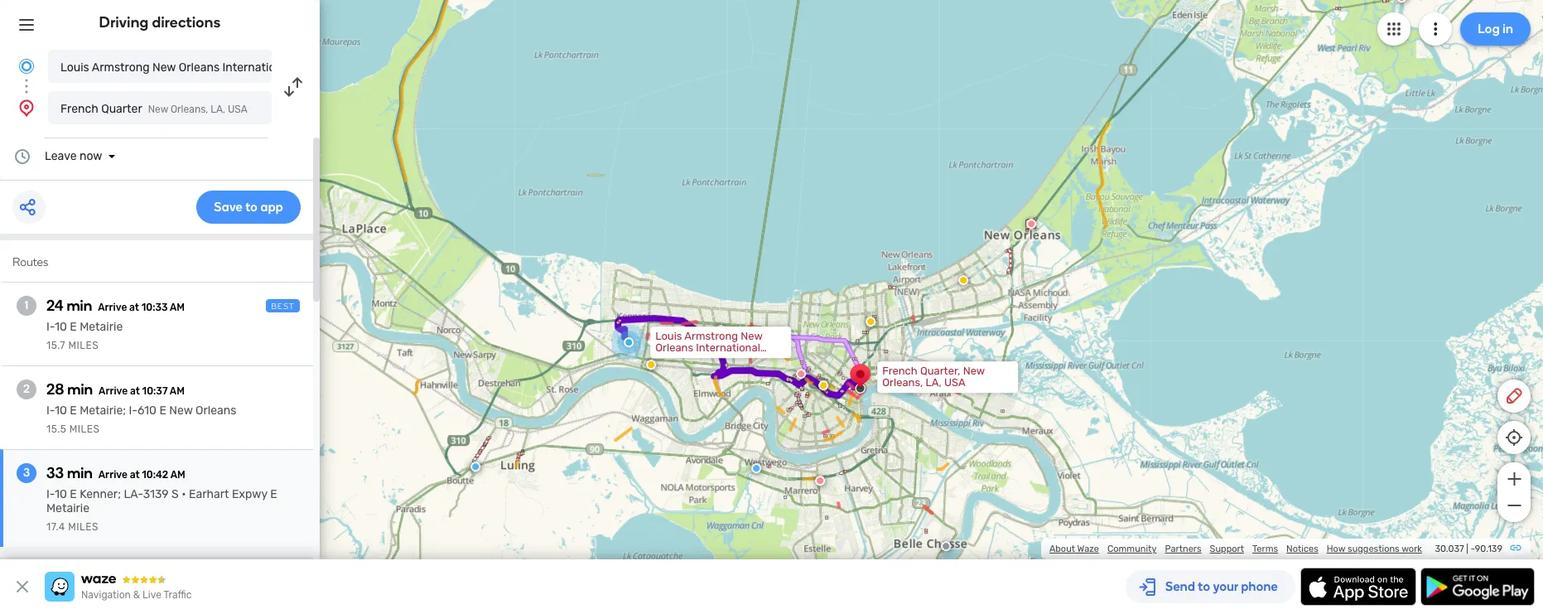 Task type: vqa. For each thing, say whether or not it's contained in the screenshot.
•
yes



Task type: describe. For each thing, give the bounding box(es) containing it.
directions
[[152, 13, 221, 31]]

notices link
[[1287, 544, 1319, 554]]

at for 24 min
[[129, 302, 139, 313]]

x image
[[12, 577, 32, 597]]

best
[[271, 302, 295, 312]]

location image
[[17, 98, 36, 118]]

1 vertical spatial hazard image
[[866, 317, 876, 327]]

0 horizontal spatial road closed image
[[716, 325, 726, 335]]

metairie inside i-10 e metairie 15.7 miles
[[80, 320, 123, 334]]

0 vertical spatial road closed image
[[1027, 219, 1037, 229]]

arrive for 28 min
[[99, 385, 128, 397]]

e right 610
[[159, 404, 166, 418]]

earhart
[[189, 487, 229, 501]]

3
[[23, 466, 30, 480]]

louis armstrong new orleans international airport button
[[48, 50, 332, 83]]

i-10 e kenner; la-3139 s • earhart expwy e metairie 17.4 miles
[[46, 487, 277, 533]]

routes
[[12, 255, 48, 269]]

arrive for 24 min
[[98, 302, 127, 313]]

am for 24 min
[[170, 302, 185, 313]]

community
[[1108, 544, 1157, 554]]

french quarter new orleans, la, usa
[[60, 102, 248, 116]]

new inside i-10 e metairie; i-610 e new orleans 15.5 miles
[[169, 404, 193, 418]]

zoom out image
[[1504, 496, 1525, 515]]

min for 33 min
[[67, 464, 93, 482]]

610
[[138, 404, 157, 418]]

french quarter, new orleans, la, usa
[[883, 365, 985, 389]]

10:33
[[141, 302, 168, 313]]

live
[[143, 589, 161, 601]]

partners
[[1166, 544, 1202, 554]]

i- for 28 min
[[46, 404, 55, 418]]

2
[[23, 382, 30, 396]]

i-10 e metairie 15.7 miles
[[46, 320, 123, 351]]

am for 28 min
[[170, 385, 185, 397]]

arrive for 33 min
[[98, 469, 128, 481]]

about waze link
[[1050, 544, 1100, 554]]

expwy
[[232, 487, 267, 501]]

notices
[[1287, 544, 1319, 554]]

french for quarter,
[[883, 365, 918, 377]]

miles inside i-10 e kenner; la-3139 s • earhart expwy e metairie 17.4 miles
[[68, 521, 99, 533]]

traffic
[[164, 589, 192, 601]]

about waze community partners support terms notices how suggestions work
[[1050, 544, 1423, 554]]

support
[[1210, 544, 1245, 554]]

10:37
[[142, 385, 168, 397]]

zoom in image
[[1504, 469, 1525, 489]]

airport
[[294, 60, 332, 75]]

orleans, for quarter,
[[883, 376, 923, 389]]

louis
[[60, 60, 89, 75]]

french for quarter
[[60, 102, 98, 116]]

pencil image
[[1505, 386, 1525, 406]]

-
[[1471, 544, 1476, 554]]

link image
[[1510, 541, 1523, 554]]

3139
[[143, 487, 169, 501]]

10 for 24
[[55, 320, 67, 334]]

navigation & live traffic
[[81, 589, 192, 601]]

28 min arrive at 10:37 am
[[46, 380, 185, 399]]

partners link
[[1166, 544, 1202, 554]]

1
[[25, 298, 28, 312]]

1 horizontal spatial road closed image
[[816, 476, 826, 486]]

kenner;
[[80, 487, 121, 501]]

&
[[133, 589, 140, 601]]

90.139
[[1476, 544, 1503, 554]]

15.7
[[46, 340, 65, 351]]

33 min arrive at 10:42 am
[[46, 464, 185, 482]]

hazard image
[[819, 381, 829, 390]]

s
[[172, 487, 179, 501]]

louis armstrong new orleans international airport
[[60, 60, 332, 75]]

la-
[[124, 487, 143, 501]]



Task type: locate. For each thing, give the bounding box(es) containing it.
metairie inside i-10 e kenner; la-3139 s • earhart expwy e metairie 17.4 miles
[[46, 501, 90, 515]]

2 vertical spatial am
[[170, 469, 185, 481]]

15.5
[[46, 423, 67, 435]]

am inside 28 min arrive at 10:37 am
[[170, 385, 185, 397]]

hazard image
[[959, 275, 969, 285], [866, 317, 876, 327], [647, 360, 657, 370]]

10 for 33
[[55, 487, 67, 501]]

1 vertical spatial orleans,
[[883, 376, 923, 389]]

leave
[[45, 149, 77, 163]]

new for quarter,
[[963, 365, 985, 377]]

how suggestions work link
[[1327, 544, 1423, 554]]

3 10 from the top
[[55, 487, 67, 501]]

current location image
[[17, 56, 36, 76]]

3 at from the top
[[130, 469, 140, 481]]

metairie
[[80, 320, 123, 334], [46, 501, 90, 515]]

0 vertical spatial am
[[170, 302, 185, 313]]

min right 33
[[67, 464, 93, 482]]

new inside french quarter, new orleans, la, usa
[[963, 365, 985, 377]]

i- for 33 min
[[46, 487, 55, 501]]

driving
[[99, 13, 149, 31]]

am up the s
[[170, 469, 185, 481]]

quarter,
[[921, 365, 961, 377]]

1 horizontal spatial hazard image
[[866, 317, 876, 327]]

1 horizontal spatial la,
[[926, 376, 942, 389]]

i- up 15.5
[[46, 404, 55, 418]]

miles down metairie;
[[69, 423, 100, 435]]

e left metairie;
[[70, 404, 77, 418]]

33
[[46, 464, 64, 482]]

metairie down 24 min arrive at 10:33 am
[[80, 320, 123, 334]]

e left kenner;
[[70, 487, 77, 501]]

am
[[170, 302, 185, 313], [170, 385, 185, 397], [170, 469, 185, 481]]

•
[[182, 487, 186, 501]]

clock image
[[12, 147, 32, 167]]

arrive up metairie;
[[99, 385, 128, 397]]

10 up 15.7
[[55, 320, 67, 334]]

orleans, inside french quarter, new orleans, la, usa
[[883, 376, 923, 389]]

orleans
[[179, 60, 220, 75], [196, 404, 237, 418]]

at left 10:33
[[129, 302, 139, 313]]

2 vertical spatial arrive
[[98, 469, 128, 481]]

30.037
[[1436, 544, 1465, 554]]

at inside 28 min arrive at 10:37 am
[[130, 385, 140, 397]]

usa for quarter,
[[945, 376, 966, 389]]

0 horizontal spatial orleans,
[[171, 104, 208, 115]]

french
[[60, 102, 98, 116], [883, 365, 918, 377]]

1 vertical spatial 10
[[55, 404, 67, 418]]

i-
[[46, 320, 55, 334], [46, 404, 55, 418], [129, 404, 138, 418], [46, 487, 55, 501]]

i-10 e metairie; i-610 e new orleans 15.5 miles
[[46, 404, 237, 435]]

am right 10:37
[[170, 385, 185, 397]]

i- down 33
[[46, 487, 55, 501]]

orleans down directions
[[179, 60, 220, 75]]

e down 24 min arrive at 10:33 am
[[70, 320, 77, 334]]

la, inside french quarter, new orleans, la, usa
[[926, 376, 942, 389]]

at for 28 min
[[130, 385, 140, 397]]

orleans, right hazard image
[[883, 376, 923, 389]]

orleans, down louis armstrong new orleans international airport
[[171, 104, 208, 115]]

metairie up 17.4
[[46, 501, 90, 515]]

usa inside french quarter new orleans, la, usa
[[228, 104, 248, 115]]

suggestions
[[1348, 544, 1400, 554]]

0 vertical spatial at
[[129, 302, 139, 313]]

driving directions
[[99, 13, 221, 31]]

new up french quarter new orleans, la, usa
[[152, 60, 176, 75]]

usa inside french quarter, new orleans, la, usa
[[945, 376, 966, 389]]

10
[[55, 320, 67, 334], [55, 404, 67, 418], [55, 487, 67, 501]]

i- inside i-10 e metairie 15.7 miles
[[46, 320, 55, 334]]

usa
[[228, 104, 248, 115], [945, 376, 966, 389]]

orleans right 610
[[196, 404, 237, 418]]

0 vertical spatial french
[[60, 102, 98, 116]]

new right 610
[[169, 404, 193, 418]]

arrive inside 33 min arrive at 10:42 am
[[98, 469, 128, 481]]

armstrong
[[92, 60, 150, 75]]

new right quarter
[[148, 104, 168, 115]]

orleans inside i-10 e metairie; i-610 e new orleans 15.5 miles
[[196, 404, 237, 418]]

la, for quarter,
[[926, 376, 942, 389]]

at for 33 min
[[130, 469, 140, 481]]

miles right 17.4
[[68, 521, 99, 533]]

new right quarter,
[[963, 365, 985, 377]]

am right 10:33
[[170, 302, 185, 313]]

|
[[1467, 544, 1469, 554]]

2 vertical spatial min
[[67, 464, 93, 482]]

10 inside i-10 e metairie 15.7 miles
[[55, 320, 67, 334]]

0 vertical spatial orleans
[[179, 60, 220, 75]]

am inside 33 min arrive at 10:42 am
[[170, 469, 185, 481]]

min for 24 min
[[67, 297, 92, 315]]

waze
[[1078, 544, 1100, 554]]

am inside 24 min arrive at 10:33 am
[[170, 302, 185, 313]]

how
[[1327, 544, 1346, 554]]

e right expwy
[[270, 487, 277, 501]]

new for armstrong
[[152, 60, 176, 75]]

0 vertical spatial la,
[[211, 104, 225, 115]]

at left 10:37
[[130, 385, 140, 397]]

1 vertical spatial arrive
[[99, 385, 128, 397]]

e inside i-10 e metairie 15.7 miles
[[70, 320, 77, 334]]

about
[[1050, 544, 1076, 554]]

0 vertical spatial hazard image
[[959, 275, 969, 285]]

at up la-
[[130, 469, 140, 481]]

10 inside i-10 e metairie; i-610 e new orleans 15.5 miles
[[55, 404, 67, 418]]

1 vertical spatial min
[[67, 380, 93, 399]]

1 10 from the top
[[55, 320, 67, 334]]

2 vertical spatial miles
[[68, 521, 99, 533]]

2 10 from the top
[[55, 404, 67, 418]]

new for quarter
[[148, 104, 168, 115]]

1 horizontal spatial orleans,
[[883, 376, 923, 389]]

min for 28 min
[[67, 380, 93, 399]]

2 vertical spatial at
[[130, 469, 140, 481]]

0 vertical spatial 10
[[55, 320, 67, 334]]

arrive
[[98, 302, 127, 313], [99, 385, 128, 397], [98, 469, 128, 481]]

at inside 24 min arrive at 10:33 am
[[129, 302, 139, 313]]

i- inside i-10 e kenner; la-3139 s • earhart expwy e metairie 17.4 miles
[[46, 487, 55, 501]]

french down louis
[[60, 102, 98, 116]]

work
[[1402, 544, 1423, 554]]

min right 28
[[67, 380, 93, 399]]

1 vertical spatial miles
[[69, 423, 100, 435]]

orleans inside button
[[179, 60, 220, 75]]

police image
[[752, 463, 762, 473]]

2 horizontal spatial road closed image
[[1027, 219, 1037, 229]]

0 horizontal spatial la,
[[211, 104, 225, 115]]

road closed image
[[797, 369, 806, 379]]

usa for quarter
[[228, 104, 248, 115]]

10 inside i-10 e kenner; la-3139 s • earhart expwy e metairie 17.4 miles
[[55, 487, 67, 501]]

1 at from the top
[[129, 302, 139, 313]]

1 vertical spatial orleans
[[196, 404, 237, 418]]

2 vertical spatial hazard image
[[647, 360, 657, 370]]

e for 33 min
[[70, 487, 77, 501]]

orleans,
[[171, 104, 208, 115], [883, 376, 923, 389]]

0 horizontal spatial usa
[[228, 104, 248, 115]]

0 horizontal spatial french
[[60, 102, 98, 116]]

police image
[[471, 462, 481, 472]]

0 vertical spatial min
[[67, 297, 92, 315]]

accident image
[[942, 541, 952, 551]]

1 vertical spatial metairie
[[46, 501, 90, 515]]

10 for 28
[[55, 404, 67, 418]]

2 horizontal spatial hazard image
[[959, 275, 969, 285]]

metairie;
[[80, 404, 126, 418]]

0 vertical spatial usa
[[228, 104, 248, 115]]

28
[[46, 380, 64, 399]]

i- down 28 min arrive at 10:37 am
[[129, 404, 138, 418]]

orleans, for quarter
[[171, 104, 208, 115]]

road closed image
[[1027, 219, 1037, 229], [716, 325, 726, 335], [816, 476, 826, 486]]

i- for 24 min
[[46, 320, 55, 334]]

community link
[[1108, 544, 1157, 554]]

2 at from the top
[[130, 385, 140, 397]]

min right 24
[[67, 297, 92, 315]]

support link
[[1210, 544, 1245, 554]]

17.4
[[46, 521, 65, 533]]

1 vertical spatial am
[[170, 385, 185, 397]]

international
[[223, 60, 292, 75]]

2 vertical spatial 10
[[55, 487, 67, 501]]

0 vertical spatial miles
[[68, 340, 99, 351]]

e
[[70, 320, 77, 334], [70, 404, 77, 418], [159, 404, 166, 418], [70, 487, 77, 501], [270, 487, 277, 501]]

1 vertical spatial at
[[130, 385, 140, 397]]

0 vertical spatial orleans,
[[171, 104, 208, 115]]

i- up 15.7
[[46, 320, 55, 334]]

min
[[67, 297, 92, 315], [67, 380, 93, 399], [67, 464, 93, 482]]

la,
[[211, 104, 225, 115], [926, 376, 942, 389]]

10:42
[[142, 469, 168, 481]]

french inside french quarter, new orleans, la, usa
[[883, 365, 918, 377]]

miles right 15.7
[[68, 340, 99, 351]]

french left quarter,
[[883, 365, 918, 377]]

0 vertical spatial metairie
[[80, 320, 123, 334]]

1 vertical spatial la,
[[926, 376, 942, 389]]

miles inside i-10 e metairie 15.7 miles
[[68, 340, 99, 351]]

am for 33 min
[[170, 469, 185, 481]]

24
[[46, 297, 64, 315]]

2 vertical spatial road closed image
[[816, 476, 826, 486]]

1 vertical spatial usa
[[945, 376, 966, 389]]

arrive up kenner;
[[98, 469, 128, 481]]

orleans, inside french quarter new orleans, la, usa
[[171, 104, 208, 115]]

new inside french quarter new orleans, la, usa
[[148, 104, 168, 115]]

24 min arrive at 10:33 am
[[46, 297, 185, 315]]

quarter
[[101, 102, 142, 116]]

terms
[[1253, 544, 1279, 554]]

10 down 33
[[55, 487, 67, 501]]

1 vertical spatial road closed image
[[716, 325, 726, 335]]

1 horizontal spatial french
[[883, 365, 918, 377]]

new
[[152, 60, 176, 75], [148, 104, 168, 115], [963, 365, 985, 377], [169, 404, 193, 418]]

30.037 | -90.139
[[1436, 544, 1503, 554]]

arrive inside 28 min arrive at 10:37 am
[[99, 385, 128, 397]]

la, for quarter
[[211, 104, 225, 115]]

terms link
[[1253, 544, 1279, 554]]

10 up 15.5
[[55, 404, 67, 418]]

miles inside i-10 e metairie; i-610 e new orleans 15.5 miles
[[69, 423, 100, 435]]

navigation
[[81, 589, 131, 601]]

1 vertical spatial french
[[883, 365, 918, 377]]

at
[[129, 302, 139, 313], [130, 385, 140, 397], [130, 469, 140, 481]]

leave now
[[45, 149, 102, 163]]

0 horizontal spatial hazard image
[[647, 360, 657, 370]]

1 horizontal spatial usa
[[945, 376, 966, 389]]

now
[[79, 149, 102, 163]]

la, inside french quarter new orleans, la, usa
[[211, 104, 225, 115]]

arrive up i-10 e metairie 15.7 miles
[[98, 302, 127, 313]]

e for 24 min
[[70, 320, 77, 334]]

e for 28 min
[[70, 404, 77, 418]]

miles
[[68, 340, 99, 351], [69, 423, 100, 435], [68, 521, 99, 533]]

0 vertical spatial arrive
[[98, 302, 127, 313]]

new inside button
[[152, 60, 176, 75]]

arrive inside 24 min arrive at 10:33 am
[[98, 302, 127, 313]]

at inside 33 min arrive at 10:42 am
[[130, 469, 140, 481]]



